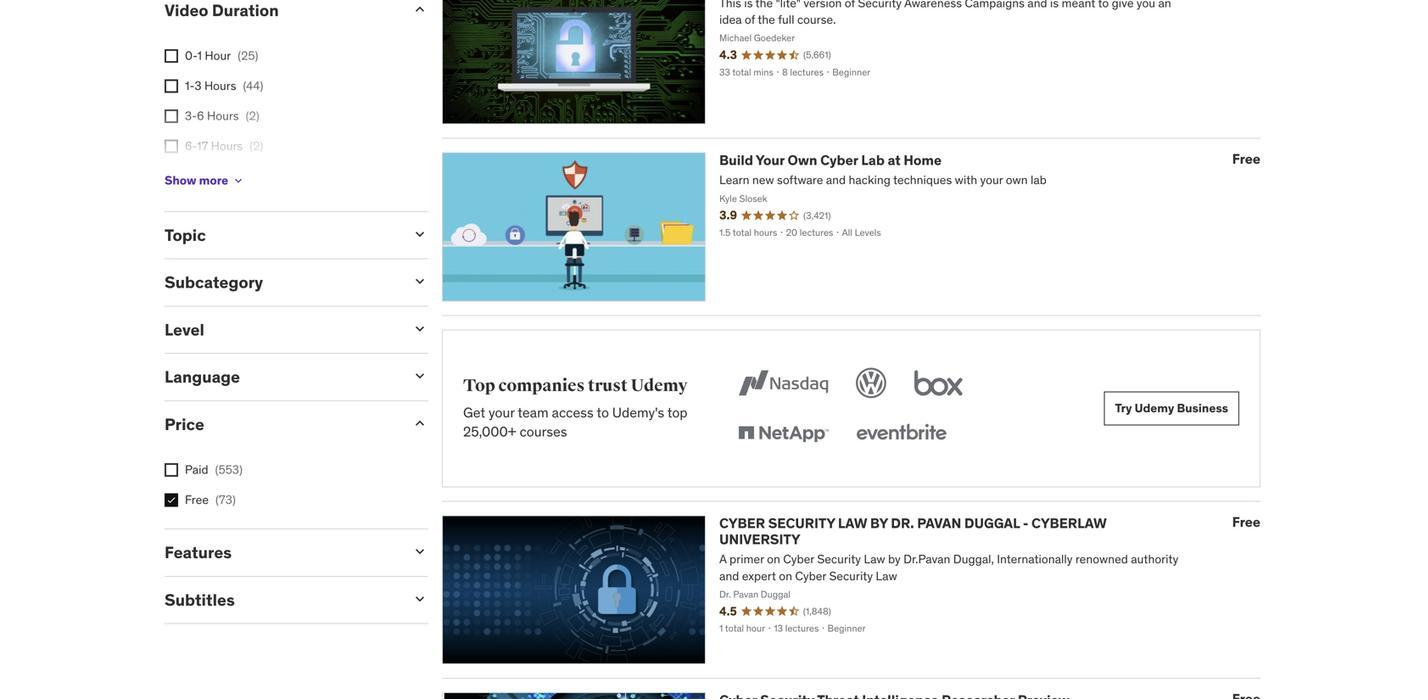 Task type: vqa. For each thing, say whether or not it's contained in the screenshot.
2nd small image from the bottom of the page
yes



Task type: locate. For each thing, give the bounding box(es) containing it.
4 small image from the top
[[412, 543, 429, 560]]

xsmall image for paid (553)
[[165, 463, 178, 477]]

1-3 hours (44)
[[185, 78, 263, 93]]

1 vertical spatial (2)
[[250, 138, 263, 154]]

1 vertical spatial udemy
[[1135, 400, 1175, 416]]

hours right 17+
[[206, 169, 238, 184]]

own
[[788, 151, 818, 169]]

build your own cyber lab at home
[[720, 151, 942, 169]]

17
[[197, 138, 208, 154]]

xsmall image for free
[[165, 493, 178, 507]]

xsmall image right more
[[232, 174, 245, 187]]

language button
[[165, 367, 398, 387]]

show
[[165, 173, 197, 188]]

3 xsmall image from the top
[[165, 493, 178, 507]]

hours
[[205, 78, 236, 93], [207, 108, 239, 124], [211, 138, 243, 154], [206, 169, 238, 184]]

(44)
[[243, 78, 263, 93]]

security
[[769, 515, 835, 532]]

topic button
[[165, 225, 398, 245]]

paid
[[185, 462, 208, 477]]

0 vertical spatial udemy
[[631, 376, 688, 396]]

small image for price
[[412, 415, 429, 432]]

team
[[518, 404, 549, 422]]

free (73)
[[185, 492, 236, 507]]

0 vertical spatial (2)
[[246, 108, 259, 124]]

xsmall image left paid
[[165, 463, 178, 477]]

language
[[165, 367, 240, 387]]

dr.
[[891, 515, 915, 532]]

6-
[[185, 138, 197, 154]]

hours for 1-3 hours
[[205, 78, 236, 93]]

show more button
[[165, 164, 245, 198]]

xsmall image left the 0-
[[165, 49, 178, 63]]

(2) down 3-6 hours (2)
[[250, 138, 263, 154]]

xsmall image inside show more button
[[232, 174, 245, 187]]

hour
[[205, 48, 231, 63]]

0 vertical spatial xsmall image
[[165, 79, 178, 93]]

udemy right try at the bottom right of page
[[1135, 400, 1175, 416]]

xsmall image left '3-'
[[165, 110, 178, 123]]

try udemy business link
[[1105, 391, 1240, 425]]

0 vertical spatial free
[[1233, 150, 1261, 168]]

box image
[[910, 364, 967, 402]]

2 vertical spatial free
[[1233, 513, 1261, 531]]

(2) down (44)
[[246, 108, 259, 124]]

2 small image from the top
[[412, 320, 429, 337]]

1 horizontal spatial udemy
[[1135, 400, 1175, 416]]

xsmall image left 'free (73)'
[[165, 493, 178, 507]]

0 horizontal spatial udemy
[[631, 376, 688, 396]]

hours right 17
[[211, 138, 243, 154]]

1
[[197, 48, 202, 63]]

hours right '3'
[[205, 78, 236, 93]]

udemy
[[631, 376, 688, 396], [1135, 400, 1175, 416]]

small image
[[412, 1, 429, 18], [412, 320, 429, 337], [412, 415, 429, 432], [412, 543, 429, 560]]

17+ hours
[[185, 169, 238, 184]]

xsmall image
[[165, 49, 178, 63], [165, 110, 178, 123], [232, 174, 245, 187], [165, 463, 178, 477]]

3
[[195, 78, 202, 93]]

to
[[597, 404, 609, 422]]

1-
[[185, 78, 195, 93]]

try
[[1116, 400, 1133, 416]]

3 small image from the top
[[412, 415, 429, 432]]

top
[[668, 404, 688, 422]]

free for build your own cyber lab at home
[[1233, 150, 1261, 168]]

6
[[197, 108, 204, 124]]

(2)
[[246, 108, 259, 124], [250, 138, 263, 154]]

2 xsmall image from the top
[[165, 140, 178, 153]]

xsmall image for 0-1 hour (25)
[[165, 49, 178, 63]]

2 vertical spatial xsmall image
[[165, 493, 178, 507]]

udemy's
[[613, 404, 665, 422]]

xsmall image
[[165, 79, 178, 93], [165, 140, 178, 153], [165, 493, 178, 507]]

3-
[[185, 108, 197, 124]]

3 small image from the top
[[412, 368, 429, 385]]

(2) for 6-17 hours (2)
[[250, 138, 263, 154]]

access
[[552, 404, 594, 422]]

1 small image from the top
[[412, 1, 429, 18]]

3-6 hours (2)
[[185, 108, 259, 124]]

duration
[[212, 0, 279, 20]]

your
[[489, 404, 515, 422]]

udemy up top
[[631, 376, 688, 396]]

trust
[[588, 376, 628, 396]]

eventbrite image
[[853, 415, 950, 453]]

1 xsmall image from the top
[[165, 79, 178, 93]]

build your own cyber lab at home link
[[720, 151, 942, 169]]

free
[[1233, 150, 1261, 168], [185, 492, 209, 507], [1233, 513, 1261, 531]]

your
[[756, 151, 785, 169]]

top companies trust udemy get your team access to udemy's top 25,000+ courses
[[463, 376, 688, 441]]

small image for subtitles
[[412, 590, 429, 607]]

video duration button
[[165, 0, 398, 20]]

at
[[888, 151, 901, 169]]

4 small image from the top
[[412, 590, 429, 607]]

university
[[720, 531, 801, 548]]

17+
[[185, 169, 204, 184]]

xsmall image left 6-
[[165, 140, 178, 153]]

subtitles button
[[165, 590, 398, 610]]

hours right 6
[[207, 108, 239, 124]]

2 small image from the top
[[412, 273, 429, 290]]

hours for 3-6 hours
[[207, 108, 239, 124]]

1 vertical spatial xsmall image
[[165, 140, 178, 153]]

small image
[[412, 226, 429, 243], [412, 273, 429, 290], [412, 368, 429, 385], [412, 590, 429, 607]]

cyber security law by dr. pavan duggal - cyberlaw university
[[720, 515, 1107, 548]]

paid (553)
[[185, 462, 243, 477]]

xsmall image left 1-
[[165, 79, 178, 93]]

1 small image from the top
[[412, 226, 429, 243]]

(2) for 3-6 hours (2)
[[246, 108, 259, 124]]



Task type: describe. For each thing, give the bounding box(es) containing it.
subcategory button
[[165, 272, 398, 292]]

1 vertical spatial free
[[185, 492, 209, 507]]

show more
[[165, 173, 228, 188]]

xsmall image for 3-6 hours (2)
[[165, 110, 178, 123]]

subtitles
[[165, 590, 235, 610]]

small image for language
[[412, 368, 429, 385]]

features
[[165, 542, 232, 563]]

(25)
[[238, 48, 258, 63]]

level button
[[165, 319, 398, 340]]

topic
[[165, 225, 206, 245]]

by
[[871, 515, 888, 532]]

get
[[463, 404, 486, 422]]

law
[[838, 515, 868, 532]]

xsmall image for 6-
[[165, 140, 178, 153]]

(73)
[[216, 492, 236, 507]]

6-17 hours (2)
[[185, 138, 263, 154]]

cyber security law by dr. pavan duggal - cyberlaw university link
[[720, 515, 1107, 548]]

small image for subcategory
[[412, 273, 429, 290]]

subcategory
[[165, 272, 263, 292]]

small image for level
[[412, 320, 429, 337]]

lab
[[862, 151, 885, 169]]

price
[[165, 414, 204, 435]]

small image for video duration
[[412, 1, 429, 18]]

business
[[1177, 400, 1229, 416]]

price button
[[165, 414, 398, 435]]

duggal
[[965, 515, 1020, 532]]

small image for topic
[[412, 226, 429, 243]]

-
[[1023, 515, 1029, 532]]

build
[[720, 151, 754, 169]]

more
[[199, 173, 228, 188]]

25,000+
[[463, 423, 517, 441]]

nasdaq image
[[735, 364, 832, 402]]

home
[[904, 151, 942, 169]]

volkswagen image
[[853, 364, 890, 402]]

top
[[463, 376, 495, 396]]

video
[[165, 0, 208, 20]]

netapp image
[[735, 415, 832, 453]]

courses
[[520, 423, 567, 441]]

companies
[[499, 376, 585, 396]]

video duration
[[165, 0, 279, 20]]

features button
[[165, 542, 398, 563]]

pavan
[[918, 515, 962, 532]]

cyber
[[720, 515, 766, 532]]

level
[[165, 319, 204, 340]]

try udemy business
[[1116, 400, 1229, 416]]

cyber
[[821, 151, 859, 169]]

free for cyber security law by dr. pavan duggal - cyberlaw university
[[1233, 513, 1261, 531]]

0-
[[185, 48, 197, 63]]

xsmall image for 1-
[[165, 79, 178, 93]]

cyberlaw
[[1032, 515, 1107, 532]]

udemy inside top companies trust udemy get your team access to udemy's top 25,000+ courses
[[631, 376, 688, 396]]

(553)
[[215, 462, 243, 477]]

small image for features
[[412, 543, 429, 560]]

0-1 hour (25)
[[185, 48, 258, 63]]

hours for 6-17 hours
[[211, 138, 243, 154]]



